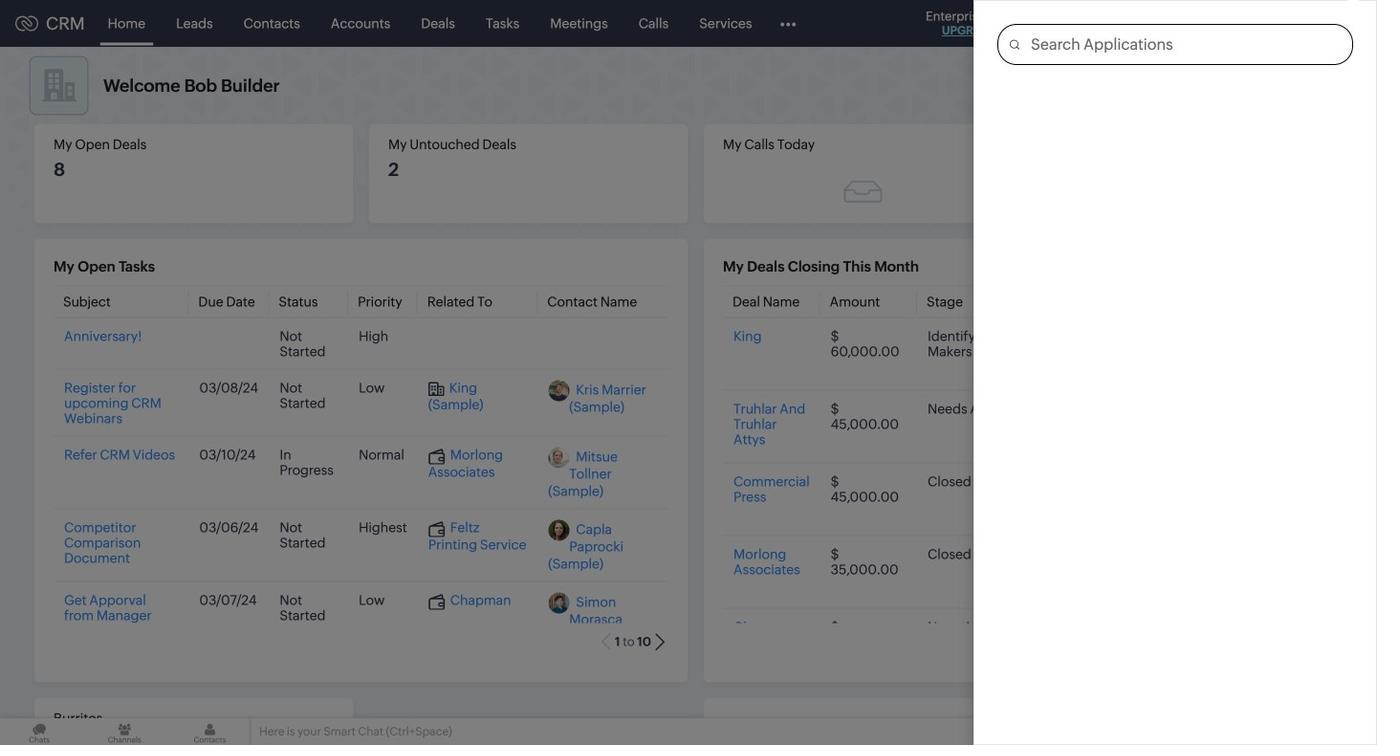 Task type: describe. For each thing, give the bounding box(es) containing it.
Search Applications text field
[[1020, 25, 1352, 64]]

profile element
[[1280, 0, 1333, 46]]

channels image
[[85, 718, 164, 745]]

create menu image
[[1052, 12, 1076, 35]]

chats image
[[0, 718, 79, 745]]

signals image
[[1138, 15, 1151, 32]]



Task type: vqa. For each thing, say whether or not it's contained in the screenshot.
"Data Sharing Settings"
no



Task type: locate. For each thing, give the bounding box(es) containing it.
calendar image
[[1174, 16, 1191, 31]]

contacts image
[[171, 718, 249, 745]]

create menu element
[[1041, 0, 1087, 46]]

profile image
[[1291, 8, 1322, 39]]

logo image
[[15, 16, 38, 31]]

search image
[[1099, 15, 1115, 32]]

search element
[[1087, 0, 1127, 47]]

signals element
[[1127, 0, 1163, 47]]



